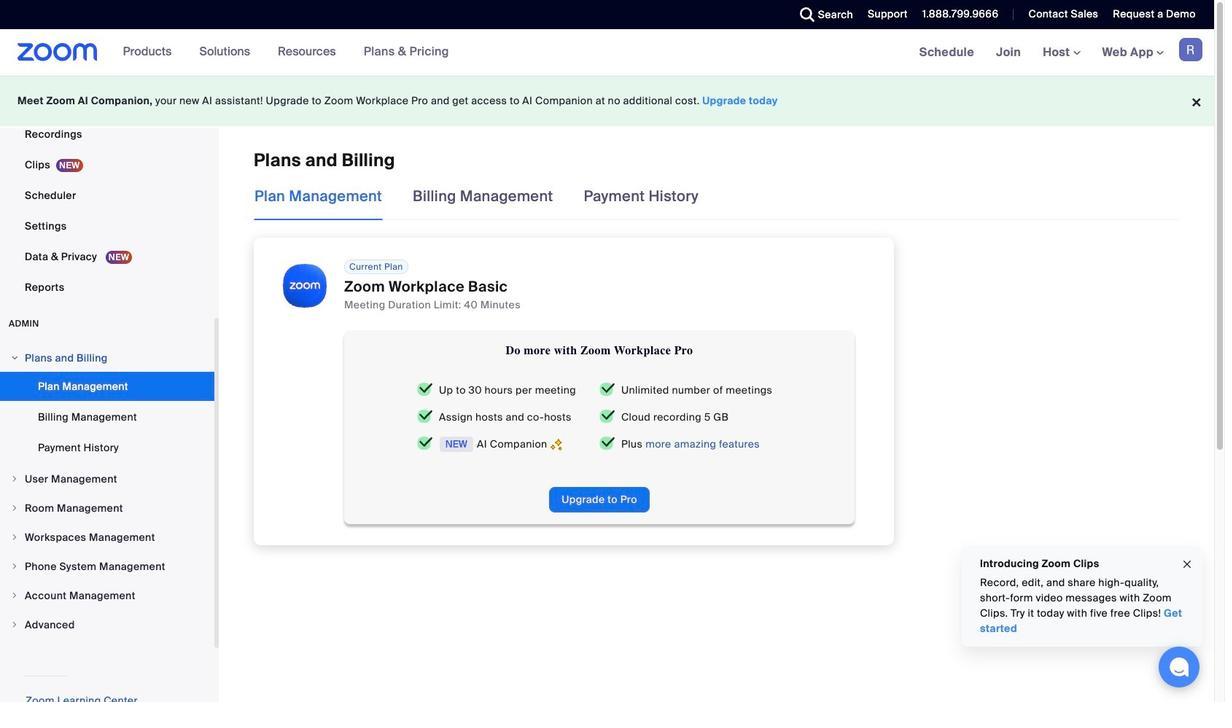 Task type: vqa. For each thing, say whether or not it's contained in the screenshot.
1st Menu Item from the top
yes



Task type: locate. For each thing, give the bounding box(es) containing it.
4 right image from the top
[[10, 621, 19, 630]]

3 right image from the top
[[10, 563, 19, 571]]

admin menu menu
[[0, 344, 215, 641]]

side navigation navigation
[[0, 0, 219, 703]]

banner
[[0, 29, 1215, 77]]

open chat image
[[1170, 657, 1190, 678]]

3 right image from the top
[[10, 592, 19, 600]]

2 vertical spatial right image
[[10, 563, 19, 571]]

right image
[[10, 475, 19, 484], [10, 533, 19, 542], [10, 563, 19, 571]]

new tag2icon image
[[439, 437, 474, 452]]

1 right image from the top
[[10, 354, 19, 363]]

check_boxesicon image
[[417, 383, 433, 397], [600, 383, 616, 397], [417, 410, 433, 424], [600, 410, 616, 424], [417, 437, 433, 451], [600, 437, 616, 451]]

menu
[[0, 372, 215, 464]]

0 vertical spatial right image
[[10, 475, 19, 484]]

personal menu menu
[[0, 0, 215, 304]]

4 menu item from the top
[[0, 524, 215, 552]]

menu item
[[0, 344, 215, 372], [0, 466, 215, 493], [0, 495, 215, 522], [0, 524, 215, 552], [0, 553, 215, 581], [0, 582, 215, 610], [0, 611, 215, 639]]

6 menu item from the top
[[0, 582, 215, 610]]

meetings navigation
[[909, 29, 1215, 77]]

2 right image from the top
[[10, 533, 19, 542]]

right image for 4th menu item from the bottom of the admin menu menu
[[10, 533, 19, 542]]

1 right image from the top
[[10, 475, 19, 484]]

close image
[[1182, 556, 1194, 573]]

1 menu item from the top
[[0, 344, 215, 372]]

1 vertical spatial right image
[[10, 533, 19, 542]]

right image for 7th menu item from the top of the admin menu menu
[[10, 621, 19, 630]]

right image for 7th menu item from the bottom of the admin menu menu
[[10, 354, 19, 363]]

right image
[[10, 354, 19, 363], [10, 504, 19, 513], [10, 592, 19, 600], [10, 621, 19, 630]]

zoom oneicon image
[[283, 264, 327, 308]]

footer
[[0, 76, 1215, 126]]

2 right image from the top
[[10, 504, 19, 513]]

ai starsicon image
[[551, 437, 562, 452]]



Task type: describe. For each thing, give the bounding box(es) containing it.
3 menu item from the top
[[0, 495, 215, 522]]

profile picture image
[[1180, 38, 1203, 61]]

right image for 5th menu item from the top of the admin menu menu
[[10, 563, 19, 571]]

2 menu item from the top
[[0, 466, 215, 493]]

main content main content
[[219, 128, 1215, 703]]

zoom logo image
[[18, 43, 97, 61]]

right image for 2nd menu item from the top of the admin menu menu
[[10, 475, 19, 484]]

right image for 6th menu item from the top of the admin menu menu
[[10, 592, 19, 600]]

product information navigation
[[97, 29, 460, 76]]

7 menu item from the top
[[0, 611, 215, 639]]

5 menu item from the top
[[0, 553, 215, 581]]

right image for 3rd menu item from the top of the admin menu menu
[[10, 504, 19, 513]]



